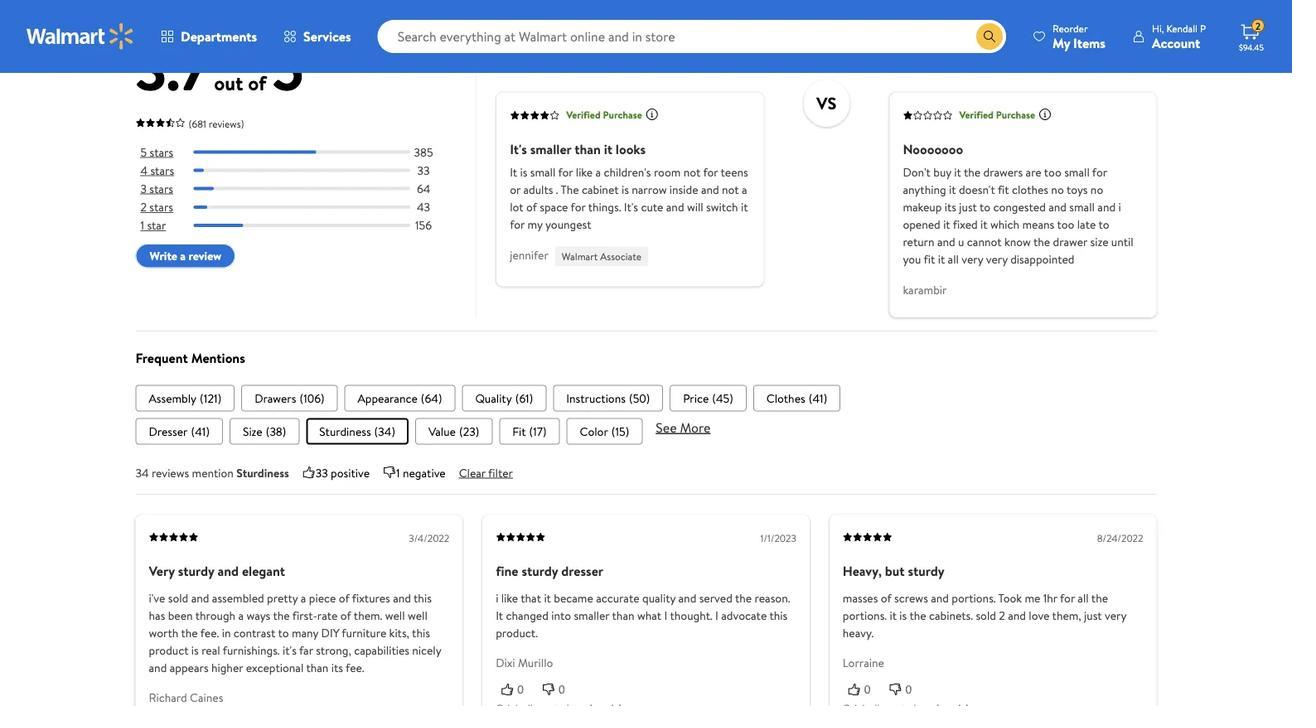 Task type: locate. For each thing, give the bounding box(es) containing it.
5 right out
[[271, 27, 304, 110]]

to down "doesn't"
[[980, 199, 991, 215]]

0 vertical spatial than
[[575, 140, 601, 158]]

0 vertical spatial its
[[945, 199, 957, 215]]

1 vertical spatial negative
[[403, 465, 446, 481]]

1 vertical spatial positive
[[331, 465, 370, 481]]

0 horizontal spatial it
[[496, 607, 503, 623]]

thought.
[[670, 607, 713, 623]]

write a review link
[[136, 244, 236, 268]]

1 horizontal spatial it
[[510, 164, 518, 180]]

i down fine
[[496, 590, 499, 606]]

1 vertical spatial it's
[[624, 199, 639, 215]]

list item up (38)
[[241, 385, 338, 412]]

0 vertical spatial portions.
[[952, 590, 996, 606]]

2 for 2 stars
[[141, 199, 147, 215]]

0 vertical spatial this
[[414, 590, 432, 606]]

1 left star
[[141, 217, 144, 233]]

which
[[991, 216, 1020, 232]]

for up late
[[1093, 164, 1108, 180]]

in
[[222, 625, 231, 641]]

fee. down strong,
[[346, 659, 365, 676]]

1 vertical spatial 33
[[316, 465, 328, 481]]

1 well from the left
[[385, 607, 405, 623]]

list item containing clothes
[[754, 385, 841, 412]]

list item down (64) at bottom left
[[415, 418, 493, 445]]

know
[[1005, 234, 1031, 250]]

list item up color (15)
[[553, 385, 664, 412]]

1 horizontal spatial 33
[[418, 162, 430, 178]]

1 horizontal spatial just
[[1085, 607, 1103, 623]]

1 horizontal spatial most
[[890, 44, 919, 62]]

0 vertical spatial just
[[960, 199, 978, 215]]

1 progress bar from the top
[[194, 151, 411, 154]]

1 horizontal spatial verified purchase
[[960, 108, 1036, 122]]

1 vertical spatial sold
[[976, 607, 997, 623]]

4 0 button from the left
[[884, 681, 926, 698]]

advocate
[[722, 607, 767, 623]]

1 vertical spatial smaller
[[574, 607, 610, 623]]

1 helpful from the left
[[529, 44, 570, 62]]

cute
[[641, 199, 664, 215]]

2 horizontal spatial sturdy
[[908, 562, 945, 580]]

it right switch
[[741, 199, 748, 215]]

quality (61)
[[475, 390, 533, 406]]

1 vertical spatial i
[[496, 590, 499, 606]]

helpful for positive
[[529, 44, 570, 62]]

(41) inside list
[[809, 390, 828, 406]]

1 horizontal spatial like
[[576, 164, 593, 180]]

dresser
[[562, 562, 604, 580]]

0 vertical spatial like
[[576, 164, 593, 180]]

1 horizontal spatial i
[[716, 607, 719, 623]]

1 vertical spatial portions.
[[843, 607, 887, 623]]

2 vertical spatial to
[[278, 625, 289, 641]]

1 horizontal spatial positive
[[573, 44, 618, 62]]

2 inside masses of screws and portions. took me 1hr for all the portions. it is the cabinets. sold 2 and love them, just very heavy.
[[999, 607, 1006, 623]]

4 0 from the left
[[906, 683, 912, 696]]

1 horizontal spatial sturdy
[[522, 562, 558, 580]]

0 for fourth 0 button from the right
[[518, 683, 524, 696]]

list item up more
[[670, 385, 747, 412]]

156
[[416, 217, 432, 233]]

33 down the 385
[[418, 162, 430, 178]]

1 vertical spatial it
[[496, 607, 503, 623]]

0 for 4th 0 button
[[906, 683, 912, 696]]

real
[[202, 642, 220, 658]]

2 most from the left
[[890, 44, 919, 62]]

1 horizontal spatial smaller
[[574, 607, 610, 623]]

Walmart Site-Wide search field
[[378, 20, 1007, 53]]

2 verified from the left
[[960, 108, 994, 122]]

means
[[1023, 216, 1055, 232]]

clothes
[[1012, 181, 1049, 198]]

sold up the "been"
[[168, 590, 188, 606]]

see more list
[[136, 418, 1157, 445]]

quality
[[475, 390, 512, 406]]

the up "doesn't"
[[964, 164, 981, 180]]

0 horizontal spatial most
[[497, 44, 526, 62]]

than up cabinet
[[575, 140, 601, 158]]

1 vertical spatial all
[[1078, 590, 1089, 606]]

it right that
[[544, 590, 551, 606]]

(41) right clothes
[[809, 390, 828, 406]]

1 horizontal spatial well
[[408, 607, 428, 623]]

33 for 33 positive
[[316, 465, 328, 481]]

assembled
[[212, 590, 264, 606]]

1 vertical spatial not
[[722, 181, 739, 198]]

5 up 4 at the top of the page
[[141, 144, 147, 160]]

0 horizontal spatial no
[[1052, 181, 1065, 198]]

(23)
[[459, 423, 480, 439]]

you
[[903, 251, 922, 267]]

list
[[136, 385, 1157, 412]]

1 vertical spatial 2
[[141, 199, 147, 215]]

(41) inside see more list
[[191, 423, 210, 439]]

1 vertical spatial 1
[[396, 465, 400, 481]]

very down the "u"
[[962, 251, 984, 267]]

33 positive
[[316, 465, 370, 481]]

0 horizontal spatial 5
[[141, 144, 147, 160]]

capabilities
[[354, 642, 410, 658]]

1 vertical spatial just
[[1085, 607, 1103, 623]]

3 0 from the left
[[865, 683, 871, 696]]

2 verified purchase from the left
[[960, 108, 1036, 122]]

33 down sturdiness (34)
[[316, 465, 328, 481]]

services
[[304, 27, 351, 46]]

verified for buy
[[960, 108, 994, 122]]

list item containing value
[[415, 418, 493, 445]]

0 vertical spatial fee.
[[201, 625, 219, 641]]

2 helpful from the left
[[923, 44, 963, 62]]

1 most from the left
[[497, 44, 526, 62]]

list item containing quality
[[462, 385, 547, 412]]

4 stars
[[141, 162, 174, 178]]

it's left cute
[[624, 199, 639, 215]]

purchase left verified purchase information image in the top of the page
[[603, 108, 643, 122]]

1 horizontal spatial i
[[1119, 199, 1122, 215]]

(17)
[[530, 423, 547, 439]]

makeup
[[903, 199, 942, 215]]

of right out
[[248, 69, 267, 97]]

list item
[[136, 385, 235, 412], [241, 385, 338, 412], [345, 385, 456, 412], [462, 385, 547, 412], [553, 385, 664, 412], [670, 385, 747, 412], [754, 385, 841, 412], [136, 418, 223, 445], [230, 418, 300, 445], [306, 418, 409, 445], [415, 418, 493, 445], [499, 418, 560, 445], [567, 418, 643, 445]]

dixi murillo
[[496, 655, 553, 671]]

like inside i like that it became accurate quality and served the reason. it changed into smaller than what i thought. i advocate this product.
[[501, 590, 518, 606]]

0 vertical spatial negative
[[966, 44, 1016, 62]]

1 verified purchase from the left
[[567, 108, 643, 122]]

purchase for looks
[[603, 108, 643, 122]]

1 verified from the left
[[567, 108, 601, 122]]

richard caines
[[149, 690, 223, 706]]

sturdy for fine
[[522, 562, 558, 580]]

not up inside
[[684, 164, 701, 180]]

1 i from the left
[[665, 607, 668, 623]]

(41) right dresser
[[191, 423, 210, 439]]

than down accurate
[[612, 607, 635, 623]]

list item containing instructions
[[553, 385, 664, 412]]

it down screws
[[890, 607, 897, 623]]

is up the or
[[520, 164, 528, 180]]

portions. up cabinets.
[[952, 590, 996, 606]]

than
[[575, 140, 601, 158], [612, 607, 635, 623], [306, 659, 329, 676]]

0 horizontal spatial (41)
[[191, 423, 210, 439]]

list item containing sturdiness
[[306, 418, 409, 445]]

list item up 33 positive
[[306, 418, 409, 445]]

0 horizontal spatial fit
[[924, 251, 936, 267]]

this down 'reason.'
[[770, 607, 788, 623]]

and up thought.
[[679, 590, 697, 606]]

stars up 4 stars
[[150, 144, 173, 160]]

fit down drawers
[[998, 181, 1010, 198]]

just inside nooooooo don't buy it the drawers are too small for anything it doesn't fit clothes no toys no makeup its just to congested and small and i opened it fixed it which means too late to return and u cannot know the drawer size until you fit it all very very disappointed
[[960, 199, 978, 215]]

size
[[1091, 234, 1109, 250]]

0 vertical spatial it's
[[510, 140, 527, 158]]

sturdy
[[178, 562, 214, 580], [522, 562, 558, 580], [908, 562, 945, 580]]

0 vertical spatial 2
[[1256, 19, 1261, 33]]

(41) for dresser (41)
[[191, 423, 210, 439]]

contrast
[[234, 625, 276, 641]]

list item containing drawers
[[241, 385, 338, 412]]

to up it's
[[278, 625, 289, 641]]

negative
[[966, 44, 1016, 62], [403, 465, 446, 481]]

0 horizontal spatial i
[[496, 590, 499, 606]]

very right them,
[[1105, 607, 1127, 623]]

very sturdy and elegant
[[149, 562, 285, 580]]

verified down most helpful positive review
[[567, 108, 601, 122]]

1 horizontal spatial review
[[621, 44, 659, 62]]

is inside masses of screws and portions. took me 1hr for all the portions. it is the cabinets. sold 2 and love them, just very heavy.
[[900, 607, 907, 623]]

it up the or
[[510, 164, 518, 180]]

verified purchase for the
[[960, 108, 1036, 122]]

5 progress bar from the top
[[194, 224, 411, 227]]

1 sturdy from the left
[[178, 562, 214, 580]]

to inside "i've sold and assembled pretty a piece of fixtures and this has been through a ways the first-rate of them. well well worth the fee. in contrast to many diy furniture kits, this product is real furnishings. it's far strong, capabilities nicely and appears higher exceptional than its fee."
[[278, 625, 289, 641]]

2 horizontal spatial 2
[[1256, 19, 1261, 33]]

stars right the 3
[[150, 181, 173, 197]]

see
[[656, 418, 677, 436]]

1 horizontal spatial sold
[[976, 607, 997, 623]]

list item down the 'assembly (121)'
[[136, 418, 223, 445]]

3/4/2022
[[409, 531, 450, 545]]

0 horizontal spatial sold
[[168, 590, 188, 606]]

return
[[903, 234, 935, 250]]

all up them,
[[1078, 590, 1089, 606]]

2 horizontal spatial than
[[612, 607, 635, 623]]

0 horizontal spatial purchase
[[603, 108, 643, 122]]

its down strong,
[[331, 659, 343, 676]]

purchase left verified purchase information icon
[[997, 108, 1036, 122]]

0 vertical spatial sold
[[168, 590, 188, 606]]

1 horizontal spatial not
[[722, 181, 739, 198]]

fit
[[998, 181, 1010, 198], [924, 251, 936, 267]]

1 for 1 star
[[141, 217, 144, 233]]

until
[[1112, 234, 1134, 250]]

worth
[[149, 625, 179, 641]]

too up the drawer
[[1058, 216, 1075, 232]]

will
[[687, 199, 704, 215]]

out
[[214, 69, 243, 97]]

for right 1hr
[[1061, 590, 1076, 606]]

color
[[580, 423, 609, 439]]

of inside masses of screws and portions. took me 1hr for all the portions. it is the cabinets. sold 2 and love them, just very heavy.
[[881, 590, 892, 606]]

1 right 33 positive
[[396, 465, 400, 481]]

review right write
[[189, 248, 222, 264]]

than down far
[[306, 659, 329, 676]]

value
[[429, 423, 456, 439]]

list item right (45)
[[754, 385, 841, 412]]

caines
[[190, 690, 223, 706]]

richard
[[149, 690, 187, 706]]

masses
[[843, 590, 878, 606]]

fine sturdy dresser
[[496, 562, 604, 580]]

reorder my items
[[1053, 21, 1106, 52]]

toys
[[1067, 181, 1088, 198]]

33 for 33
[[418, 162, 430, 178]]

2 horizontal spatial very
[[1105, 607, 1127, 623]]

i right what
[[665, 607, 668, 623]]

1 vertical spatial (41)
[[191, 423, 210, 439]]

0 horizontal spatial its
[[331, 659, 343, 676]]

1 horizontal spatial helpful
[[923, 44, 963, 62]]

.
[[556, 181, 559, 198]]

1 horizontal spatial portions.
[[952, 590, 996, 606]]

1 horizontal spatial (41)
[[809, 390, 828, 406]]

smaller inside it's smaller than it looks it is small for like a children's room not for teens or adults . the cabinet is narrow inside and not a lot of space for things. it's cute and will switch it for my youngest
[[530, 140, 572, 158]]

many
[[292, 625, 319, 641]]

2 i from the left
[[716, 607, 719, 623]]

1 horizontal spatial fit
[[998, 181, 1010, 198]]

(41)
[[809, 390, 828, 406], [191, 423, 210, 439]]

them,
[[1053, 607, 1082, 623]]

0 horizontal spatial helpful
[[529, 44, 570, 62]]

3.7
[[136, 27, 211, 110]]

0 vertical spatial (41)
[[809, 390, 828, 406]]

too
[[1045, 164, 1062, 180], [1058, 216, 1075, 232]]

fine
[[496, 562, 519, 580]]

0
[[518, 683, 524, 696], [559, 683, 565, 696], [865, 683, 871, 696], [906, 683, 912, 696]]

the up advocate
[[735, 590, 752, 606]]

0 for 2nd 0 button from the right
[[865, 683, 871, 696]]

is left real
[[191, 642, 199, 658]]

0 vertical spatial all
[[948, 251, 959, 267]]

i up until
[[1119, 199, 1122, 215]]

1 horizontal spatial 1
[[396, 465, 400, 481]]

0 horizontal spatial verified
[[567, 108, 601, 122]]

verified purchase left verified purchase information icon
[[960, 108, 1036, 122]]

0 horizontal spatial 2
[[141, 199, 147, 215]]

1 horizontal spatial to
[[980, 199, 991, 215]]

sturdiness down size (38)
[[237, 465, 289, 481]]

list item containing dresser
[[136, 418, 223, 445]]

its up fixed
[[945, 199, 957, 215]]

my
[[528, 216, 543, 232]]

1 horizontal spatial than
[[575, 140, 601, 158]]

smaller inside i like that it became accurate quality and served the reason. it changed into smaller than what i thought. i advocate this product.
[[574, 607, 610, 623]]

i down served
[[716, 607, 719, 623]]

8/24/2022
[[1098, 531, 1144, 545]]

progress bar for 156
[[194, 224, 411, 227]]

i
[[665, 607, 668, 623], [716, 607, 719, 623]]

list item down instructions (50)
[[567, 418, 643, 445]]

list item containing price
[[670, 385, 747, 412]]

0 horizontal spatial all
[[948, 251, 959, 267]]

0 vertical spatial smaller
[[530, 140, 572, 158]]

it up product.
[[496, 607, 503, 623]]

it inside it's smaller than it looks it is small for like a children's room not for teens or adults . the cabinet is narrow inside and not a lot of space for things. it's cute and will switch it for my youngest
[[510, 164, 518, 180]]

2 vertical spatial 2
[[999, 607, 1006, 623]]

of inside it's smaller than it looks it is small for like a children's room not for teens or adults . the cabinet is narrow inside and not a lot of space for things. it's cute and will switch it for my youngest
[[527, 199, 537, 215]]

0 vertical spatial not
[[684, 164, 701, 180]]

cannot
[[968, 234, 1002, 250]]

list item up dresser (41)
[[136, 385, 235, 412]]

1 vertical spatial like
[[501, 590, 518, 606]]

1 horizontal spatial no
[[1091, 181, 1104, 198]]

1 vertical spatial sturdiness
[[237, 465, 289, 481]]

2 progress bar from the top
[[194, 169, 411, 172]]

list item down "(61)"
[[499, 418, 560, 445]]

list item up fit
[[462, 385, 547, 412]]

no right toys
[[1091, 181, 1104, 198]]

small up the adults
[[530, 164, 556, 180]]

1 horizontal spatial fee.
[[346, 659, 365, 676]]

stars down the "3 stars"
[[150, 199, 173, 215]]

small up late
[[1070, 199, 1095, 215]]

1 vertical spatial fit
[[924, 251, 936, 267]]

p
[[1201, 21, 1207, 35]]

progress bar for 33
[[194, 169, 411, 172]]

0 vertical spatial i
[[1119, 199, 1122, 215]]

assembly
[[149, 390, 197, 406]]

(50)
[[629, 390, 650, 406]]

2 purchase from the left
[[997, 108, 1036, 122]]

verified up nooooooo
[[960, 108, 994, 122]]

sold right cabinets.
[[976, 607, 997, 623]]

0 horizontal spatial i
[[665, 607, 668, 623]]

0 horizontal spatial fee.
[[201, 625, 219, 641]]

elegant
[[242, 562, 285, 580]]

progress bar
[[194, 151, 411, 154], [194, 169, 411, 172], [194, 187, 411, 191], [194, 206, 411, 209], [194, 224, 411, 227]]

(61)
[[515, 390, 533, 406]]

3 progress bar from the top
[[194, 187, 411, 191]]

changed
[[506, 607, 549, 623]]

(681 reviews) link
[[136, 113, 244, 131]]

1 horizontal spatial 2
[[999, 607, 1006, 623]]

for inside nooooooo don't buy it the drawers are too small for anything it doesn't fit clothes no toys no makeup its just to congested and small and i opened it fixed it which means too late to return and u cannot know the drawer size until you fit it all very very disappointed
[[1093, 164, 1108, 180]]

the
[[964, 164, 981, 180], [1034, 234, 1051, 250], [735, 590, 752, 606], [1092, 590, 1109, 606], [273, 607, 290, 623], [910, 607, 927, 623], [181, 625, 198, 641]]

of right piece
[[339, 590, 350, 606]]

took
[[999, 590, 1023, 606]]

0 vertical spatial sturdiness
[[320, 423, 371, 439]]

list item down the drawers on the bottom left of the page
[[230, 418, 300, 445]]

0 horizontal spatial than
[[306, 659, 329, 676]]

2 sturdy from the left
[[522, 562, 558, 580]]

is down screws
[[900, 607, 907, 623]]

like left that
[[501, 590, 518, 606]]

0 vertical spatial too
[[1045, 164, 1062, 180]]

review up verified purchase information image in the top of the page
[[621, 44, 659, 62]]

clothes
[[767, 390, 806, 406]]

verified purchase
[[567, 108, 643, 122], [960, 108, 1036, 122]]

1 horizontal spatial it's
[[624, 199, 639, 215]]

2 up $94.45
[[1256, 19, 1261, 33]]

0 horizontal spatial like
[[501, 590, 518, 606]]

review down reorder in the top right of the page
[[1019, 44, 1057, 62]]

2 0 from the left
[[559, 683, 565, 696]]

diy
[[321, 625, 339, 641]]

no left toys
[[1052, 181, 1065, 198]]

sturdy up screws
[[908, 562, 945, 580]]

no
[[1052, 181, 1065, 198], [1091, 181, 1104, 198]]

list item up (34)
[[345, 385, 456, 412]]

sturdy up that
[[522, 562, 558, 580]]

0 button
[[496, 681, 537, 698], [537, 681, 579, 698], [843, 681, 884, 698], [884, 681, 926, 698]]

1 vertical spatial too
[[1058, 216, 1075, 232]]

the down the "been"
[[181, 625, 198, 641]]

of left screws
[[881, 590, 892, 606]]

pretty
[[267, 590, 298, 606]]

5 stars
[[141, 144, 173, 160]]

0 horizontal spatial well
[[385, 607, 405, 623]]

clear filter
[[459, 465, 513, 481]]

(681 reviews)
[[189, 117, 244, 131]]

a down teens
[[742, 181, 748, 198]]

my
[[1053, 34, 1071, 52]]

1 purchase from the left
[[603, 108, 643, 122]]

1 for 1 negative
[[396, 465, 400, 481]]

review for most helpful negative review
[[1019, 44, 1057, 62]]

1 vertical spatial than
[[612, 607, 635, 623]]

it's up the or
[[510, 140, 527, 158]]

for up the
[[558, 164, 573, 180]]

1 vertical spatial 5
[[141, 144, 147, 160]]

into
[[552, 607, 571, 623]]

2 for 2
[[1256, 19, 1261, 33]]

clear
[[459, 465, 486, 481]]

associate
[[601, 249, 642, 264]]

4 progress bar from the top
[[194, 206, 411, 209]]

1 0 from the left
[[518, 683, 524, 696]]

0 vertical spatial 33
[[418, 162, 430, 178]]

fit right you
[[924, 251, 936, 267]]



Task type: describe. For each thing, give the bounding box(es) containing it.
nooooooo
[[903, 140, 964, 158]]

list item containing assembly
[[136, 385, 235, 412]]

1/1/2023
[[761, 531, 797, 545]]

the down pretty at bottom left
[[273, 607, 290, 623]]

0 horizontal spatial it's
[[510, 140, 527, 158]]

first-
[[293, 607, 317, 623]]

(121)
[[200, 390, 222, 406]]

it down buy
[[949, 181, 957, 198]]

(64)
[[421, 390, 442, 406]]

frequent mentions
[[136, 349, 245, 367]]

(15)
[[612, 423, 630, 439]]

far
[[299, 642, 313, 658]]

than inside i like that it became accurate quality and served the reason. it changed into smaller than what i thought. i advocate this product.
[[612, 607, 635, 623]]

than inside it's smaller than it looks it is small for like a children's room not for teens or adults . the cabinet is narrow inside and not a lot of space for things. it's cute and will switch it for my youngest
[[575, 140, 601, 158]]

love
[[1029, 607, 1050, 623]]

it left fixed
[[944, 216, 951, 232]]

buy
[[934, 164, 952, 180]]

strong,
[[316, 642, 351, 658]]

but
[[885, 562, 905, 580]]

for down the
[[571, 199, 586, 215]]

list item containing size
[[230, 418, 300, 445]]

became
[[554, 590, 594, 606]]

sold inside masses of screws and portions. took me 1hr for all the portions. it is the cabinets. sold 2 and love them, just very heavy.
[[976, 607, 997, 623]]

1 negative
[[396, 465, 446, 481]]

list item containing appearance
[[345, 385, 456, 412]]

its inside "i've sold and assembled pretty a piece of fixtures and this has been through a ways the first-rate of them. well well worth the fee. in contrast to many diy furniture kits, this product is real furnishings. it's far strong, capabilities nicely and appears higher exceptional than its fee."
[[331, 659, 343, 676]]

and up assembled at the bottom of page
[[218, 562, 239, 580]]

most for most helpful positive review
[[497, 44, 526, 62]]

Search search field
[[378, 20, 1007, 53]]

sturdy for very
[[178, 562, 214, 580]]

instructions (50)
[[567, 390, 650, 406]]

and right fixtures
[[393, 590, 411, 606]]

furniture
[[342, 625, 387, 641]]

a left ways
[[238, 607, 244, 623]]

i inside nooooooo don't buy it the drawers are too small for anything it doesn't fit clothes no toys no makeup its just to congested and small and i opened it fixed it which means too late to return and u cannot know the drawer size until you fit it all very very disappointed
[[1119, 199, 1122, 215]]

0 vertical spatial positive
[[573, 44, 618, 62]]

departments button
[[148, 17, 270, 56]]

sturdiness inside list item
[[320, 423, 371, 439]]

appearance (64)
[[358, 390, 442, 406]]

fit (17)
[[513, 423, 547, 439]]

what
[[638, 607, 662, 623]]

like inside it's smaller than it looks it is small for like a children's room not for teens or adults . the cabinet is narrow inside and not a lot of space for things. it's cute and will switch it for my youngest
[[576, 164, 593, 180]]

1 horizontal spatial negative
[[966, 44, 1016, 62]]

are
[[1026, 164, 1042, 180]]

and up the 'size' in the right top of the page
[[1098, 199, 1116, 215]]

stars for 3 stars
[[150, 181, 173, 197]]

1 0 button from the left
[[496, 681, 537, 698]]

for left teens
[[704, 164, 718, 180]]

heavy, but sturdy
[[843, 562, 945, 580]]

for down lot
[[510, 216, 525, 232]]

reviews
[[152, 465, 189, 481]]

small inside it's smaller than it looks it is small for like a children's room not for teens or adults . the cabinet is narrow inside and not a lot of space for things. it's cute and will switch it for my youngest
[[530, 164, 556, 180]]

the up disappointed on the right top of page
[[1034, 234, 1051, 250]]

dresser
[[149, 423, 188, 439]]

purchase for the
[[997, 108, 1036, 122]]

is down children's
[[622, 181, 629, 198]]

very inside masses of screws and portions. took me 1hr for all the portions. it is the cabinets. sold 2 and love them, just very heavy.
[[1105, 607, 1127, 623]]

3 0 button from the left
[[843, 681, 884, 698]]

all inside masses of screws and portions. took me 1hr for all the portions. it is the cabinets. sold 2 and love them, just very heavy.
[[1078, 590, 1089, 606]]

narrow
[[632, 181, 667, 198]]

drawers
[[255, 390, 296, 406]]

list containing assembly
[[136, 385, 1157, 412]]

sold inside "i've sold and assembled pretty a piece of fixtures and this has been through a ways the first-rate of them. well well worth the fee. in contrast to many diy furniture kits, this product is real furnishings. it's far strong, capabilities nicely and appears higher exceptional than its fee."
[[168, 590, 188, 606]]

0 horizontal spatial not
[[684, 164, 701, 180]]

the inside i like that it became accurate quality and served the reason. it changed into smaller than what i thought. i advocate this product.
[[735, 590, 752, 606]]

congested
[[994, 199, 1046, 215]]

filter
[[488, 465, 513, 481]]

1hr
[[1044, 590, 1058, 606]]

dresser (41)
[[149, 423, 210, 439]]

0 horizontal spatial negative
[[403, 465, 446, 481]]

than inside "i've sold and assembled pretty a piece of fixtures and this has been through a ways the first-rate of them. well well worth the fee. in contrast to many diy furniture kits, this product is real furnishings. it's far strong, capabilities nicely and appears higher exceptional than its fee."
[[306, 659, 329, 676]]

verified purchase for looks
[[567, 108, 643, 122]]

i've sold and assembled pretty a piece of fixtures and this has been through a ways the first-rate of them. well well worth the fee. in contrast to many diy furniture kits, this product is real furnishings. it's far strong, capabilities nicely and appears higher exceptional than its fee.
[[149, 590, 441, 676]]

assembly (121)
[[149, 390, 222, 406]]

search icon image
[[984, 30, 997, 43]]

the right 1hr
[[1092, 590, 1109, 606]]

masses of screws and portions. took me 1hr for all the portions. it is the cabinets. sold 2 and love them, just very heavy.
[[843, 590, 1127, 641]]

walmart associate
[[562, 249, 642, 264]]

hi,
[[1153, 21, 1165, 35]]

2 well from the left
[[408, 607, 428, 623]]

for inside masses of screws and portions. took me 1hr for all the portions. it is the cabinets. sold 2 and love them, just very heavy.
[[1061, 590, 1076, 606]]

a right write
[[180, 248, 186, 264]]

and up 'means'
[[1049, 199, 1067, 215]]

the down screws
[[910, 607, 927, 623]]

review for most helpful positive review
[[621, 44, 659, 62]]

teens
[[721, 164, 749, 180]]

progress bar for 64
[[194, 187, 411, 191]]

a up cabinet
[[596, 164, 601, 180]]

room
[[654, 164, 681, 180]]

karambir
[[903, 281, 947, 298]]

1 vertical spatial to
[[1099, 216, 1110, 232]]

helpful for negative
[[923, 44, 963, 62]]

stars for 5 stars
[[150, 144, 173, 160]]

reviews)
[[209, 117, 244, 131]]

64
[[417, 181, 431, 197]]

0 horizontal spatial portions.
[[843, 607, 887, 623]]

it up cannot
[[981, 216, 988, 232]]

clothes (41)
[[767, 390, 828, 406]]

0 vertical spatial fit
[[998, 181, 1010, 198]]

list item containing color
[[567, 418, 643, 445]]

doesn't
[[959, 181, 996, 198]]

and down inside
[[667, 199, 685, 215]]

2 no from the left
[[1091, 181, 1104, 198]]

all inside nooooooo don't buy it the drawers are too small for anything it doesn't fit clothes no toys no makeup its just to congested and small and i opened it fixed it which means too late to return and u cannot know the drawer size until you fit it all very very disappointed
[[948, 251, 959, 267]]

0 horizontal spatial sturdiness
[[237, 465, 289, 481]]

heavy,
[[843, 562, 882, 580]]

just inside masses of screws and portions. took me 1hr for all the portions. it is the cabinets. sold 2 and love them, just very heavy.
[[1085, 607, 1103, 623]]

(106)
[[300, 390, 325, 406]]

the
[[561, 181, 579, 198]]

reason.
[[755, 590, 791, 606]]

size (38)
[[243, 423, 286, 439]]

account
[[1153, 34, 1201, 52]]

it inside masses of screws and portions. took me 1hr for all the portions. it is the cabinets. sold 2 and love them, just very heavy.
[[890, 607, 897, 623]]

43
[[417, 199, 430, 215]]

2 vertical spatial this
[[412, 625, 430, 641]]

3 sturdy from the left
[[908, 562, 945, 580]]

its inside nooooooo don't buy it the drawers are too small for anything it doesn't fit clothes no toys no makeup its just to congested and small and i opened it fixed it which means too late to return and u cannot know the drawer size until you fit it all very very disappointed
[[945, 199, 957, 215]]

fit
[[513, 423, 526, 439]]

and up through
[[191, 590, 209, 606]]

switch
[[707, 199, 739, 215]]

1 horizontal spatial 5
[[271, 27, 304, 110]]

youngest
[[546, 216, 592, 232]]

and inside i like that it became accurate quality and served the reason. it changed into smaller than what i thought. i advocate this product.
[[679, 590, 697, 606]]

verified purchase information image
[[1039, 108, 1052, 121]]

1 no from the left
[[1052, 181, 1065, 198]]

appearance
[[358, 390, 418, 406]]

stars for 4 stars
[[150, 162, 174, 178]]

stars for 2 stars
[[150, 199, 173, 215]]

verified for than
[[567, 108, 601, 122]]

it left "looks"
[[604, 140, 613, 158]]

vs
[[817, 92, 837, 115]]

progress bar for 43
[[194, 206, 411, 209]]

this inside i like that it became accurate quality and served the reason. it changed into smaller than what i thought. i advocate this product.
[[770, 607, 788, 623]]

it inside i like that it became accurate quality and served the reason. it changed into smaller than what i thought. i advocate this product.
[[544, 590, 551, 606]]

0 for second 0 button from left
[[559, 683, 565, 696]]

walmart image
[[27, 23, 134, 50]]

value (23)
[[429, 423, 480, 439]]

frequent
[[136, 349, 188, 367]]

write
[[150, 248, 177, 264]]

children's
[[604, 164, 651, 180]]

quality
[[643, 590, 676, 606]]

piece
[[309, 590, 336, 606]]

0 vertical spatial to
[[980, 199, 991, 215]]

small up toys
[[1065, 164, 1090, 180]]

looks
[[616, 140, 646, 158]]

it right you
[[938, 251, 945, 267]]

2 0 button from the left
[[537, 681, 579, 698]]

opened
[[903, 216, 941, 232]]

jennifer
[[510, 247, 549, 263]]

a up the first-
[[301, 590, 306, 606]]

appears
[[170, 659, 209, 676]]

and left the "u"
[[938, 234, 956, 250]]

is inside "i've sold and assembled pretty a piece of fixtures and this has been through a ways the first-rate of them. well well worth the fee. in contrast to many diy furniture kits, this product is real furnishings. it's far strong, capabilities nicely and appears higher exceptional than its fee."
[[191, 642, 199, 658]]

very
[[149, 562, 175, 580]]

exceptional
[[246, 659, 304, 676]]

3
[[141, 181, 147, 197]]

and down took
[[1008, 607, 1027, 623]]

star
[[147, 217, 166, 233]]

of right rate
[[341, 607, 351, 623]]

fixtures
[[352, 590, 390, 606]]

(41) for clothes (41)
[[809, 390, 828, 406]]

verified purchase information image
[[646, 108, 659, 121]]

product.
[[496, 625, 538, 641]]

most for most helpful negative review
[[890, 44, 919, 62]]

it right buy
[[955, 164, 962, 180]]

4
[[141, 162, 148, 178]]

0 horizontal spatial review
[[189, 248, 222, 264]]

progress bar for 385
[[194, 151, 411, 154]]

and up switch
[[701, 181, 720, 198]]

nicely
[[412, 642, 441, 658]]

furnishings.
[[223, 642, 280, 658]]

see more
[[656, 418, 711, 436]]

list item containing fit
[[499, 418, 560, 445]]

and up cabinets.
[[931, 590, 949, 606]]

it inside i like that it became accurate quality and served the reason. it changed into smaller than what i thought. i advocate this product.
[[496, 607, 503, 623]]

0 horizontal spatial very
[[962, 251, 984, 267]]

product
[[149, 642, 189, 658]]

i inside i like that it became accurate quality and served the reason. it changed into smaller than what i thought. i advocate this product.
[[496, 590, 499, 606]]

of inside 3.7 out of 5
[[248, 69, 267, 97]]

size
[[243, 423, 263, 439]]

been
[[168, 607, 193, 623]]

mentions
[[191, 349, 245, 367]]

1 horizontal spatial very
[[987, 251, 1008, 267]]

heavy.
[[843, 625, 874, 641]]

34 reviews mention sturdiness
[[136, 465, 289, 481]]

and down the product
[[149, 659, 167, 676]]



Task type: vqa. For each thing, say whether or not it's contained in the screenshot.


